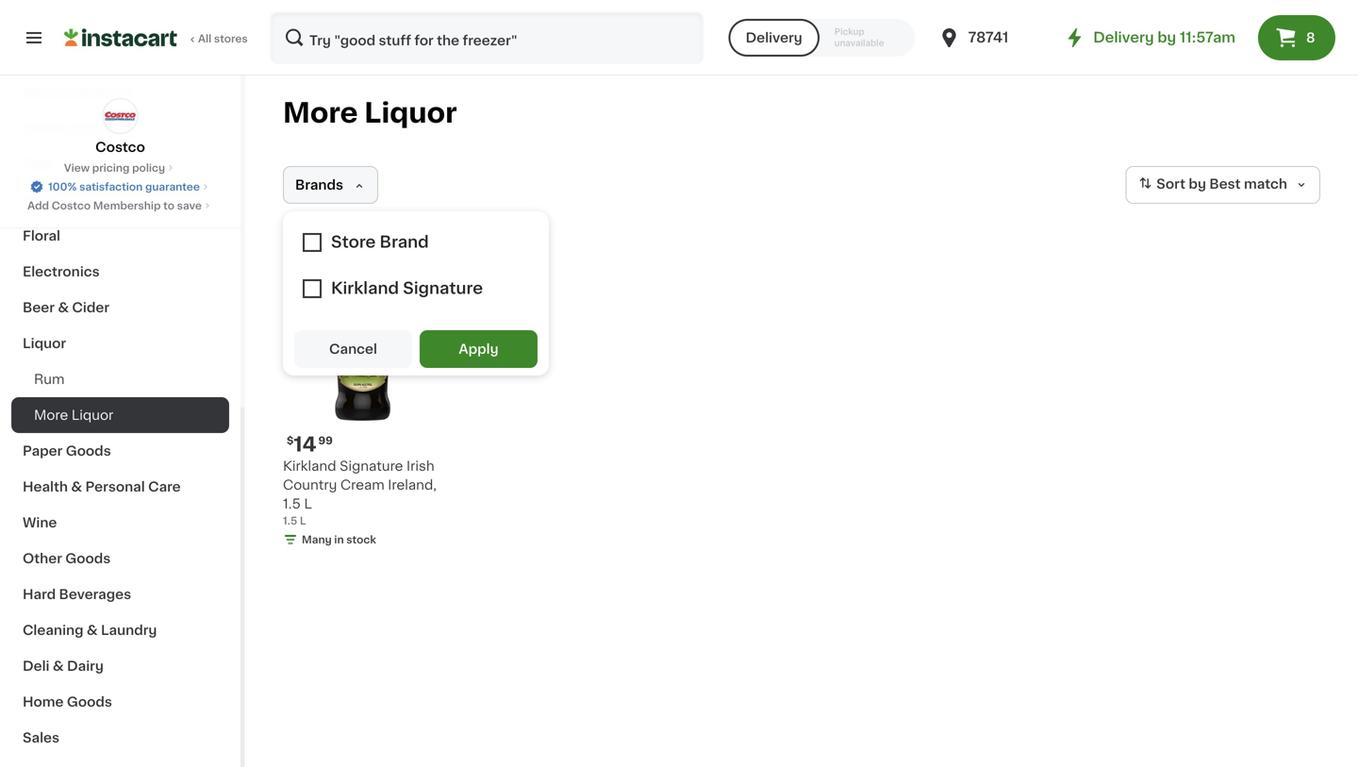Task type: describe. For each thing, give the bounding box(es) containing it.
electronics link
[[11, 254, 229, 290]]

floral
[[23, 229, 60, 243]]

home
[[23, 696, 64, 709]]

wine
[[23, 516, 57, 529]]

laundry
[[101, 624, 157, 637]]

costco logo image
[[102, 98, 138, 134]]

add for add
[[401, 280, 428, 293]]

hard beverages link
[[11, 577, 229, 612]]

100%
[[48, 182, 77, 192]]

& for beer
[[58, 301, 69, 314]]

11:57am
[[1180, 31, 1236, 44]]

meat & seafood link
[[11, 75, 229, 110]]

candy
[[89, 122, 134, 135]]

signature
[[340, 460, 403, 473]]

sort
[[1157, 178, 1186, 191]]

cleaning & laundry
[[23, 624, 157, 637]]

0 vertical spatial more
[[283, 100, 358, 126]]

beverages
[[59, 588, 131, 601]]

delivery by 11:57am
[[1094, 31, 1236, 44]]

$
[[287, 436, 294, 446]]

view pricing policy link
[[64, 160, 177, 176]]

add button
[[365, 270, 438, 304]]

cancel
[[329, 343, 377, 356]]

many
[[302, 535, 332, 545]]

baby
[[23, 193, 58, 207]]

paper goods
[[23, 444, 111, 458]]

rum link
[[11, 361, 229, 397]]

& for deli
[[53, 660, 64, 673]]

14
[[294, 435, 317, 454]]

stores
[[214, 34, 248, 44]]

floral link
[[11, 218, 229, 254]]

hard beverages
[[23, 588, 131, 601]]

pets link
[[11, 146, 229, 182]]

cancel button
[[294, 330, 412, 368]]

brands
[[295, 178, 344, 192]]

cleaning
[[23, 624, 84, 637]]

Search field
[[272, 13, 703, 62]]

stock
[[347, 535, 376, 545]]

more liquor link
[[11, 397, 229, 433]]

2 horizontal spatial liquor
[[365, 100, 457, 126]]

instacart logo image
[[64, 26, 177, 49]]

ireland,
[[388, 478, 437, 492]]

paper
[[23, 444, 63, 458]]

add for add costco membership to save
[[27, 201, 49, 211]]

cleaning & laundry link
[[11, 612, 229, 648]]

liquor link
[[11, 326, 229, 361]]

by for delivery
[[1158, 31, 1177, 44]]

& for snacks
[[75, 122, 86, 135]]

& for health
[[71, 480, 82, 494]]

2 1.5 from the top
[[283, 516, 298, 526]]

pricing
[[92, 163, 130, 173]]

snacks
[[23, 122, 72, 135]]

1 horizontal spatial costco
[[95, 141, 145, 154]]

add costco membership to save link
[[27, 198, 213, 213]]

$ 14 99
[[287, 435, 333, 454]]

1 horizontal spatial more liquor
[[283, 100, 457, 126]]

0 horizontal spatial more liquor
[[34, 409, 114, 422]]

8 button
[[1259, 15, 1336, 60]]

other goods
[[23, 552, 111, 565]]

home goods link
[[11, 684, 229, 720]]

apply
[[459, 343, 499, 356]]

electronics
[[23, 265, 100, 278]]

99
[[319, 436, 333, 446]]

all stores link
[[64, 11, 249, 64]]

sort by
[[1157, 178, 1207, 191]]

0 vertical spatial l
[[304, 497, 312, 511]]

cider
[[72, 301, 109, 314]]

service type group
[[729, 19, 916, 57]]

to
[[163, 201, 175, 211]]

in
[[334, 535, 344, 545]]

goods for home goods
[[67, 696, 112, 709]]

costco link
[[95, 98, 145, 157]]

78741
[[969, 31, 1009, 44]]

product group
[[283, 264, 444, 551]]

snacks & candy
[[23, 122, 134, 135]]

all stores
[[198, 34, 248, 44]]

2 vertical spatial liquor
[[72, 409, 114, 422]]



Task type: vqa. For each thing, say whether or not it's contained in the screenshot.
right Pickup available
no



Task type: locate. For each thing, give the bounding box(es) containing it.
add inside button
[[401, 280, 428, 293]]

& right beer
[[58, 301, 69, 314]]

more up brands
[[283, 100, 358, 126]]

more liquor up brands dropdown button
[[283, 100, 457, 126]]

add up cancel button
[[401, 280, 428, 293]]

& right meat
[[61, 86, 72, 99]]

& down beverages
[[87, 624, 98, 637]]

pets
[[23, 158, 53, 171]]

deli & dairy
[[23, 660, 104, 673]]

hard
[[23, 588, 56, 601]]

by inside "field"
[[1189, 178, 1207, 191]]

deli
[[23, 660, 50, 673]]

costco down 100%
[[52, 201, 91, 211]]

add costco membership to save
[[27, 201, 202, 211]]

wine link
[[11, 505, 229, 541]]

best
[[1210, 178, 1242, 191]]

&
[[61, 86, 72, 99], [75, 122, 86, 135], [58, 301, 69, 314], [71, 480, 82, 494], [87, 624, 98, 637], [53, 660, 64, 673]]

beer
[[23, 301, 55, 314]]

other goods link
[[11, 541, 229, 577]]

goods up beverages
[[65, 552, 111, 565]]

cream
[[341, 478, 385, 492]]

view
[[64, 163, 90, 173]]

beer & cider
[[23, 301, 109, 314]]

1 horizontal spatial add
[[401, 280, 428, 293]]

by
[[1158, 31, 1177, 44], [1189, 178, 1207, 191]]

0 vertical spatial goods
[[66, 444, 111, 458]]

0 horizontal spatial delivery
[[746, 31, 803, 44]]

irish
[[407, 460, 435, 473]]

liquor
[[365, 100, 457, 126], [23, 337, 66, 350], [72, 409, 114, 422]]

meat & seafood
[[23, 86, 132, 99]]

1 horizontal spatial by
[[1189, 178, 1207, 191]]

0 horizontal spatial costco
[[52, 201, 91, 211]]

by for sort
[[1189, 178, 1207, 191]]

None search field
[[270, 11, 705, 64]]

1 vertical spatial by
[[1189, 178, 1207, 191]]

meat
[[23, 86, 58, 99]]

& for meat
[[61, 86, 72, 99]]

other
[[23, 552, 62, 565]]

match
[[1245, 178, 1288, 191]]

all
[[198, 34, 212, 44]]

deli & dairy link
[[11, 648, 229, 684]]

delivery for delivery by 11:57am
[[1094, 31, 1155, 44]]

goods for paper goods
[[66, 444, 111, 458]]

paper goods link
[[11, 433, 229, 469]]

100% satisfaction guarantee
[[48, 182, 200, 192]]

1 vertical spatial 1.5
[[283, 516, 298, 526]]

2 vertical spatial goods
[[67, 696, 112, 709]]

home goods
[[23, 696, 112, 709]]

0 horizontal spatial liquor
[[23, 337, 66, 350]]

seafood
[[75, 86, 132, 99]]

many in stock
[[302, 535, 376, 545]]

health & personal care
[[23, 480, 181, 494]]

1 horizontal spatial liquor
[[72, 409, 114, 422]]

0 vertical spatial more liquor
[[283, 100, 457, 126]]

l down country on the left of page
[[304, 497, 312, 511]]

policy
[[132, 163, 165, 173]]

more liquor up paper goods
[[34, 409, 114, 422]]

8
[[1307, 31, 1316, 44]]

1 vertical spatial liquor
[[23, 337, 66, 350]]

by left '11:57am'
[[1158, 31, 1177, 44]]

1 vertical spatial more liquor
[[34, 409, 114, 422]]

dairy
[[67, 660, 104, 673]]

personal
[[85, 480, 145, 494]]

costco
[[95, 141, 145, 154], [52, 201, 91, 211]]

sales link
[[11, 720, 229, 756]]

78741 button
[[939, 11, 1052, 64]]

delivery button
[[729, 19, 820, 57]]

1 horizontal spatial delivery
[[1094, 31, 1155, 44]]

& right health
[[71, 480, 82, 494]]

beer & cider link
[[11, 290, 229, 326]]

1 vertical spatial costco
[[52, 201, 91, 211]]

by right sort
[[1189, 178, 1207, 191]]

1 1.5 from the top
[[283, 497, 301, 511]]

100% satisfaction guarantee button
[[29, 176, 211, 194]]

Best match Sort by field
[[1126, 166, 1321, 204]]

add up floral
[[27, 201, 49, 211]]

0 horizontal spatial add
[[27, 201, 49, 211]]

best match
[[1210, 178, 1288, 191]]

delivery inside button
[[746, 31, 803, 44]]

0 vertical spatial add
[[27, 201, 49, 211]]

brands button
[[283, 166, 378, 204]]

costco down candy
[[95, 141, 145, 154]]

more
[[283, 100, 358, 126], [34, 409, 68, 422]]

1 vertical spatial goods
[[65, 552, 111, 565]]

care
[[148, 480, 181, 494]]

0 horizontal spatial by
[[1158, 31, 1177, 44]]

more liquor
[[283, 100, 457, 126], [34, 409, 114, 422]]

1 vertical spatial more
[[34, 409, 68, 422]]

guarantee
[[145, 182, 200, 192]]

1 vertical spatial add
[[401, 280, 428, 293]]

& for cleaning
[[87, 624, 98, 637]]

l
[[304, 497, 312, 511], [300, 516, 306, 526]]

snacks & candy link
[[11, 110, 229, 146]]

0 vertical spatial costco
[[95, 141, 145, 154]]

0 horizontal spatial more
[[34, 409, 68, 422]]

delivery for delivery
[[746, 31, 803, 44]]

l up many
[[300, 516, 306, 526]]

1 horizontal spatial more
[[283, 100, 358, 126]]

membership
[[93, 201, 161, 211]]

kirkland
[[283, 460, 336, 473]]

0 vertical spatial by
[[1158, 31, 1177, 44]]

goods for other goods
[[65, 552, 111, 565]]

more down rum
[[34, 409, 68, 422]]

delivery
[[1094, 31, 1155, 44], [746, 31, 803, 44]]

kirkland signature irish country cream ireland, 1.5 l 1.5 l
[[283, 460, 437, 526]]

view pricing policy
[[64, 163, 165, 173]]

baby link
[[11, 182, 229, 218]]

satisfaction
[[79, 182, 143, 192]]

sales
[[23, 731, 59, 745]]

goods down dairy
[[67, 696, 112, 709]]

country
[[283, 478, 337, 492]]

health
[[23, 480, 68, 494]]

& right the deli
[[53, 660, 64, 673]]

1.5
[[283, 497, 301, 511], [283, 516, 298, 526]]

rum
[[34, 373, 65, 386]]

save
[[177, 201, 202, 211]]

0 vertical spatial liquor
[[365, 100, 457, 126]]

apply button
[[420, 330, 538, 368]]

0 vertical spatial 1.5
[[283, 497, 301, 511]]

delivery by 11:57am link
[[1064, 26, 1236, 49]]

goods up health & personal care
[[66, 444, 111, 458]]

& inside "link"
[[75, 122, 86, 135]]

& left candy
[[75, 122, 86, 135]]

1 vertical spatial l
[[300, 516, 306, 526]]



